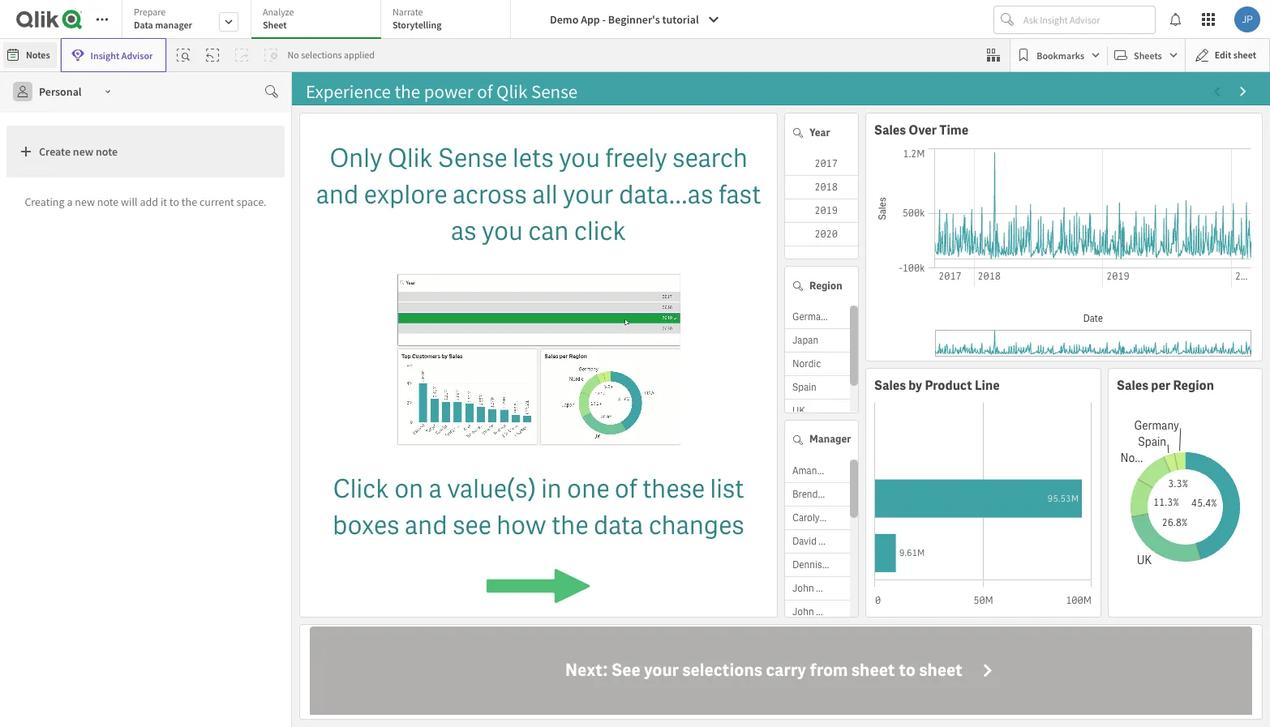 Task type: locate. For each thing, give the bounding box(es) containing it.
prepare
[[134, 6, 166, 18]]

2019
[[815, 204, 838, 217]]

0 vertical spatial the
[[182, 195, 197, 209]]

john down dennis
[[793, 582, 814, 595]]

1 vertical spatial new
[[75, 195, 95, 209]]

sales left by
[[874, 378, 906, 395]]

the
[[182, 195, 197, 209], [552, 509, 589, 543]]

insight
[[91, 49, 120, 61]]

john
[[793, 582, 814, 595], [793, 606, 814, 619]]

sheet left arrow right icon
[[919, 660, 963, 683]]

-
[[602, 12, 606, 27]]

create new note button
[[6, 126, 285, 178]]

2 horizontal spatial sheet
[[1234, 49, 1257, 61]]

0 vertical spatial and
[[316, 178, 359, 212]]

sales for sales over time
[[874, 122, 906, 139]]

new right creating
[[75, 195, 95, 209]]

app
[[581, 12, 600, 27]]

1 john from the top
[[793, 582, 814, 595]]

bookmarks button
[[1014, 42, 1104, 68]]

1 horizontal spatial region
[[1173, 378, 1215, 395]]

region up the germany
[[810, 279, 843, 293]]

0 horizontal spatial selections
[[301, 49, 342, 61]]

list
[[710, 472, 744, 507]]

amanda honda
[[793, 464, 858, 477]]

1 horizontal spatial selections
[[683, 660, 763, 683]]

to right from
[[899, 660, 916, 683]]

region right per
[[1173, 378, 1215, 395]]

1 vertical spatial the
[[552, 509, 589, 543]]

0 vertical spatial new
[[73, 144, 93, 159]]

region inside sales per region application
[[1173, 378, 1215, 395]]

1 horizontal spatial you
[[559, 141, 600, 175]]

add
[[140, 195, 158, 209]]

narrate storytelling
[[393, 6, 442, 31]]

your inside button
[[644, 660, 679, 683]]

1 vertical spatial your
[[644, 660, 679, 683]]

can
[[528, 214, 569, 248]]

0 horizontal spatial and
[[316, 178, 359, 212]]

john inside row
[[793, 606, 814, 619]]

analyze sheet
[[263, 6, 294, 31]]

product
[[925, 378, 973, 395]]

data...as
[[619, 178, 714, 212]]

1 vertical spatial selections
[[683, 660, 763, 683]]

line
[[975, 378, 1000, 395]]

uk optional. 5 of 7 row
[[785, 400, 850, 424]]

per
[[1151, 378, 1171, 395]]

2 john from the top
[[793, 606, 814, 619]]

2018
[[815, 181, 838, 194]]

in
[[541, 472, 562, 507]]

carolyn
[[793, 512, 825, 525]]

sheet right from
[[852, 660, 895, 683]]

note inside create new note button
[[96, 144, 118, 159]]

and down on
[[405, 509, 447, 543]]

will
[[121, 195, 138, 209]]

sales per region application
[[1108, 369, 1263, 618]]

only qlik sense lets you freely search and explore across all your data...as fast as you can click
[[316, 141, 761, 248]]

1 vertical spatial a
[[429, 472, 442, 507]]

0 vertical spatial john
[[793, 582, 814, 595]]

1 horizontal spatial the
[[552, 509, 589, 543]]

john davis
[[793, 582, 840, 595]]

1 vertical spatial and
[[405, 509, 447, 543]]

and
[[316, 178, 359, 212], [405, 509, 447, 543]]

note right create
[[96, 144, 118, 159]]

your up the click
[[563, 178, 614, 212]]

1 vertical spatial region
[[1173, 378, 1215, 395]]

1 horizontal spatial to
[[899, 660, 916, 683]]

sales left the over
[[874, 122, 906, 139]]

selections left carry
[[683, 660, 763, 683]]

note left will
[[97, 195, 119, 209]]

0 vertical spatial region
[[810, 279, 843, 293]]

sales inside application
[[874, 378, 906, 395]]

sheet right "edit"
[[1234, 49, 1257, 61]]

explore
[[364, 178, 447, 212]]

value(s)
[[447, 472, 536, 507]]

note
[[96, 144, 118, 159], [97, 195, 119, 209]]

to right it
[[169, 195, 179, 209]]

carry
[[766, 660, 806, 683]]

1 vertical spatial john
[[793, 606, 814, 619]]

to
[[169, 195, 179, 209], [899, 660, 916, 683]]

personal
[[39, 84, 82, 99]]

0 vertical spatial you
[[559, 141, 600, 175]]

sales for sales by product line
[[874, 378, 906, 395]]

all
[[532, 178, 558, 212]]

1 vertical spatial to
[[899, 660, 916, 683]]

0 vertical spatial your
[[563, 178, 614, 212]]

sales left per
[[1117, 378, 1149, 395]]

2017
[[815, 157, 838, 170]]

a right creating
[[67, 195, 73, 209]]

the down 'one'
[[552, 509, 589, 543]]

sales inside application
[[1117, 378, 1149, 395]]

click
[[574, 214, 626, 248]]

selections
[[301, 49, 342, 61], [683, 660, 763, 683]]

sales inside 'application'
[[874, 122, 906, 139]]

1 horizontal spatial your
[[644, 660, 679, 683]]

time
[[940, 122, 969, 139]]

next: see your selections carry from sheet to sheet application
[[299, 625, 1263, 720]]

sales per region
[[1117, 378, 1215, 395]]

as
[[451, 214, 477, 248]]

your right see
[[644, 660, 679, 683]]

0 vertical spatial note
[[96, 144, 118, 159]]

sales for sales per region
[[1117, 378, 1149, 395]]

new inside button
[[73, 144, 93, 159]]

spain
[[793, 382, 817, 394]]

application
[[0, 0, 1270, 728], [299, 113, 778, 618], [310, 115, 767, 615]]

japan
[[793, 334, 819, 347]]

tab list
[[122, 0, 517, 41]]

0 horizontal spatial you
[[482, 214, 523, 248]]

0 vertical spatial a
[[67, 195, 73, 209]]

your inside 'only qlik sense lets you freely search and explore across all your data...as fast as you can click'
[[563, 178, 614, 212]]

insight advisor
[[91, 49, 153, 61]]

smart search image
[[177, 49, 190, 62]]

your
[[563, 178, 614, 212], [644, 660, 679, 683]]

region
[[810, 279, 843, 293], [1173, 378, 1215, 395]]

selections right the no at the top of page
[[301, 49, 342, 61]]

0 vertical spatial to
[[169, 195, 179, 209]]

0 horizontal spatial to
[[169, 195, 179, 209]]

applied
[[344, 49, 375, 61]]

Ask Insight Advisor text field
[[1021, 6, 1155, 33]]

sales by product line application
[[865, 369, 1101, 618]]

and inside the click on a value(s) in one of these list boxes and see how the data changes
[[405, 509, 447, 543]]

a right on
[[429, 472, 442, 507]]

john left greg
[[793, 606, 814, 619]]

0 horizontal spatial region
[[810, 279, 843, 293]]

selections tool image
[[988, 49, 1001, 62]]

2018 optional. 2 of 5 row
[[785, 176, 858, 200]]

edit sheet
[[1215, 49, 1257, 61]]

new right create
[[73, 144, 93, 159]]

1 horizontal spatial and
[[405, 509, 447, 543]]

boxes
[[333, 509, 400, 543]]

demo app - beginner's tutorial button
[[540, 6, 730, 32]]

to for the
[[169, 195, 179, 209]]

0 horizontal spatial a
[[67, 195, 73, 209]]

2020
[[815, 228, 838, 241]]

the inside the click on a value(s) in one of these list boxes and see how the data changes
[[552, 509, 589, 543]]

sheets
[[1134, 49, 1162, 61]]

tutorial
[[662, 12, 699, 27]]

new
[[73, 144, 93, 159], [75, 195, 95, 209]]

to inside button
[[899, 660, 916, 683]]

advisor
[[121, 49, 153, 61]]

0 horizontal spatial your
[[563, 178, 614, 212]]

you down across
[[482, 214, 523, 248]]

the right it
[[182, 195, 197, 209]]

click
[[333, 472, 389, 507]]

amanda honda optional. 1 of 19 row
[[785, 460, 858, 483]]

david laychak
[[793, 535, 854, 548]]

gibson
[[825, 488, 855, 501]]

1 horizontal spatial a
[[429, 472, 442, 507]]

you right lets
[[559, 141, 600, 175]]

on
[[394, 472, 424, 507]]

carolyn halmon
[[793, 512, 861, 525]]

a
[[67, 195, 73, 209], [429, 472, 442, 507]]

0 horizontal spatial sheet
[[852, 660, 895, 683]]

1 vertical spatial note
[[97, 195, 119, 209]]

and down only
[[316, 178, 359, 212]]

germany
[[793, 311, 831, 324]]

1 horizontal spatial sheet
[[919, 660, 963, 683]]

narrate
[[393, 6, 423, 18]]

2019 optional. 3 of 5 row
[[785, 200, 858, 223]]

freely
[[605, 141, 667, 175]]



Task type: vqa. For each thing, say whether or not it's contained in the screenshot.
any
no



Task type: describe. For each thing, give the bounding box(es) containing it.
one
[[567, 472, 610, 507]]

sales over time application
[[865, 113, 1263, 362]]

dennis johnson optional. 5 of 19 row
[[785, 554, 862, 577]]

next:
[[566, 660, 608, 683]]

john greg
[[793, 606, 837, 619]]

how
[[497, 509, 546, 543]]

prepare data manager
[[134, 6, 192, 31]]

japan optional. 2 of 7 row
[[785, 330, 850, 353]]

analyze
[[263, 6, 294, 18]]

halmon
[[827, 512, 861, 525]]

john for john greg
[[793, 606, 814, 619]]

to for sheet
[[899, 660, 916, 683]]

creating a new note will add it to the current space.
[[25, 195, 267, 209]]

edit sheet button
[[1185, 38, 1270, 72]]

dennis
[[793, 559, 822, 572]]

lets
[[513, 141, 554, 175]]

no selections applied
[[288, 49, 375, 61]]

these
[[643, 472, 705, 507]]

sheet
[[263, 19, 287, 31]]

across
[[453, 178, 527, 212]]

uk
[[793, 405, 806, 418]]

james peterson image
[[1235, 6, 1261, 32]]

david
[[793, 535, 817, 548]]

manager
[[810, 432, 851, 446]]

john greg optional. 7 of 19 row
[[785, 601, 850, 624]]

qlik
[[388, 141, 433, 175]]

of
[[615, 472, 637, 507]]

create
[[39, 144, 71, 159]]

data
[[134, 19, 153, 31]]

sales by product line
[[874, 378, 1000, 395]]

2020 optional. 4 of 5 row
[[785, 223, 858, 247]]

bookmarks
[[1037, 49, 1085, 61]]

over
[[909, 122, 937, 139]]

step back image
[[206, 49, 219, 62]]

no
[[288, 49, 299, 61]]

1 vertical spatial you
[[482, 214, 523, 248]]

insight advisor button
[[61, 38, 167, 72]]

honda
[[830, 464, 858, 477]]

current
[[199, 195, 234, 209]]

sheets button
[[1112, 42, 1182, 68]]

manager
[[155, 19, 192, 31]]

greg
[[816, 606, 837, 619]]

0 vertical spatial selections
[[301, 49, 342, 61]]

click on a value(s) in one of these list boxes and see how the data changes
[[333, 472, 745, 543]]

next: see your selections carry from sheet to sheet
[[566, 660, 963, 683]]

search
[[673, 141, 748, 175]]

personal button
[[6, 79, 121, 105]]

2017 optional. 1 of 5 row
[[785, 153, 858, 176]]

amanda
[[793, 464, 828, 477]]

next sheet: product details image
[[1237, 85, 1250, 98]]

creating
[[25, 195, 65, 209]]

search notes image
[[265, 85, 278, 98]]

next: see your selections carry from sheet to sheet button
[[310, 627, 1253, 716]]

storytelling
[[393, 19, 442, 31]]

see
[[453, 509, 491, 543]]

dennis johnson
[[793, 559, 862, 572]]

nordic optional. 3 of 7 row
[[785, 353, 850, 377]]

beginner's
[[608, 12, 660, 27]]

0 horizontal spatial the
[[182, 195, 197, 209]]

john for john davis
[[793, 582, 814, 595]]

brenda gibson
[[793, 488, 855, 501]]

from
[[810, 660, 848, 683]]

tab list containing prepare
[[122, 0, 517, 41]]

brenda
[[793, 488, 823, 501]]

sales over time
[[874, 122, 969, 139]]

sheet inside button
[[1234, 49, 1257, 61]]

demo
[[550, 12, 579, 27]]

sense
[[438, 141, 508, 175]]

and inside 'only qlik sense lets you freely search and explore across all your data...as fast as you can click'
[[316, 178, 359, 212]]

notes button
[[3, 42, 56, 68]]

carolyn halmon optional. 3 of 19 row
[[785, 507, 861, 530]]

only
[[329, 141, 382, 175]]

a inside the click on a value(s) in one of these list boxes and see how the data changes
[[429, 472, 442, 507]]

selections inside button
[[683, 660, 763, 683]]

create new note
[[39, 144, 118, 159]]

space.
[[237, 195, 267, 209]]

arrow right image
[[980, 663, 997, 680]]

notes
[[26, 49, 50, 61]]

fast
[[719, 178, 761, 212]]

it
[[161, 195, 167, 209]]

davis
[[816, 582, 840, 595]]

nordic
[[793, 358, 821, 371]]

see
[[611, 660, 641, 683]]

laychak
[[819, 535, 854, 548]]

demo app - beginner's tutorial
[[550, 12, 699, 27]]

johnson
[[824, 559, 862, 572]]



